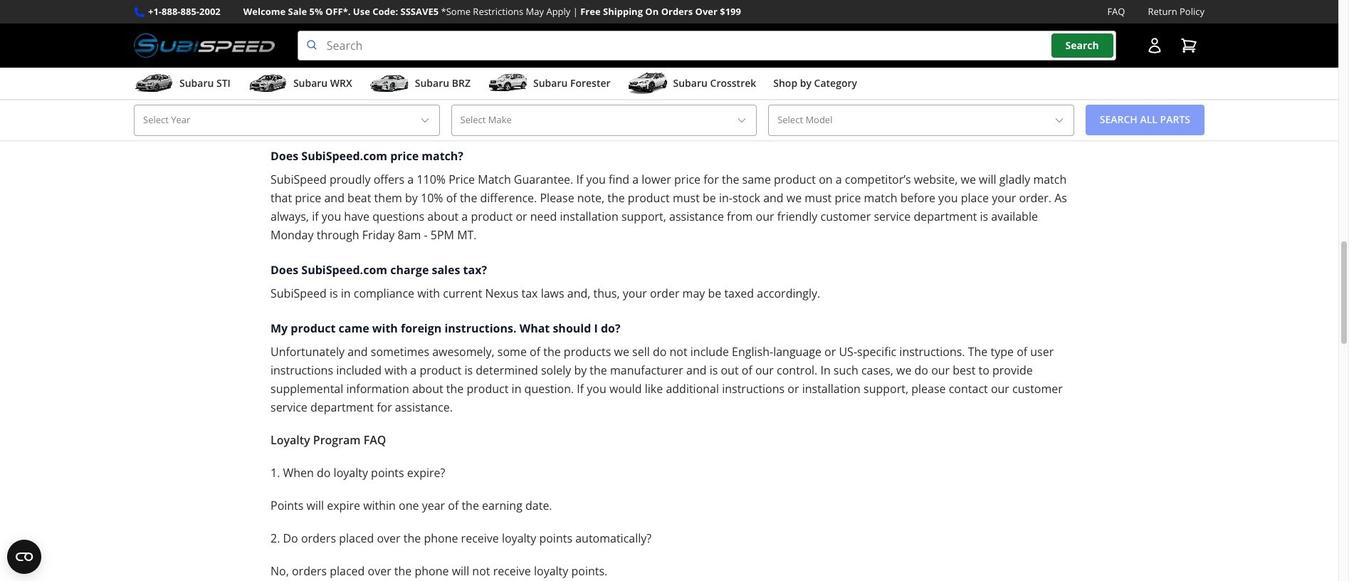 Task type: describe. For each thing, give the bounding box(es) containing it.
Select Make button
[[451, 105, 757, 136]]

a subaru forester thumbnail image image
[[488, 73, 528, 94]]

open widget image
[[7, 540, 41, 574]]

select make image
[[737, 115, 748, 126]]

select model image
[[1054, 115, 1065, 126]]



Task type: locate. For each thing, give the bounding box(es) containing it.
a subaru wrx thumbnail image image
[[248, 73, 288, 94]]

search input field
[[298, 31, 1117, 61]]

Select Year button
[[134, 105, 440, 136]]

a subaru sti thumbnail image image
[[134, 73, 174, 94]]

account image
[[1147, 37, 1164, 54]]

select year image
[[419, 115, 431, 126]]

a subaru brz thumbnail image image
[[369, 73, 409, 94]]

a subaru crosstrek thumbnail image image
[[628, 73, 668, 94]]

subispeed logo image
[[134, 31, 275, 61]]

Select Model button
[[769, 105, 1075, 136]]



Task type: vqa. For each thing, say whether or not it's contained in the screenshot.
OPEN WIDGET icon
yes



